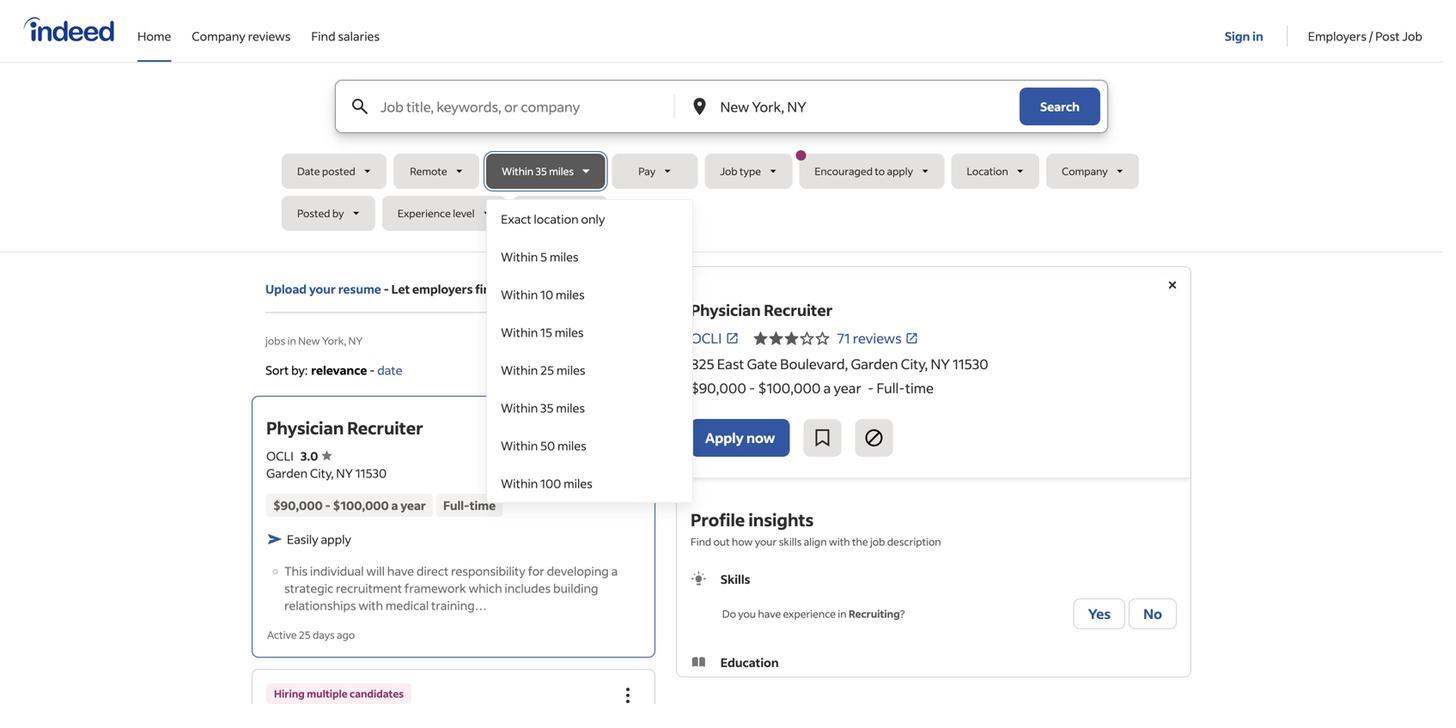 Task type: vqa. For each thing, say whether or not it's contained in the screenshot.
the rightmost missing qualification image
no



Task type: describe. For each thing, give the bounding box(es) containing it.
within for "within 100 miles" link
[[501, 476, 538, 492]]

within 35 miles inside dropdown button
[[502, 165, 574, 178]]

easily apply
[[287, 532, 352, 547]]

pay button
[[612, 154, 698, 189]]

find
[[475, 281, 499, 297]]

0 vertical spatial 11530
[[953, 355, 989, 373]]

miles for within 5 miles link
[[550, 249, 579, 265]]

within for within 50 miles link
[[501, 438, 538, 454]]

to
[[875, 165, 885, 178]]

0 vertical spatial job
[[1403, 28, 1423, 44]]

the
[[853, 535, 869, 549]]

0 vertical spatial jobs
[[266, 334, 286, 348]]

do
[[723, 608, 736, 621]]

in for jobs
[[288, 334, 296, 348]]

sign in
[[1225, 28, 1264, 44]]

?
[[901, 608, 905, 621]]

will
[[366, 564, 385, 579]]

1 horizontal spatial physician
[[691, 300, 761, 320]]

training…
[[431, 598, 487, 614]]

exact
[[501, 211, 532, 227]]

job actions for software developer - ai trainer (contract) is collapsed image
[[618, 686, 639, 705]]

new
[[298, 334, 320, 348]]

within for within 25 miles link
[[501, 363, 538, 378]]

3.0
[[301, 449, 318, 464]]

job inside popup button
[[721, 165, 738, 178]]

you inside skills group
[[739, 608, 756, 621]]

upload your resume link
[[266, 280, 381, 298]]

remote
[[410, 165, 447, 178]]

0 horizontal spatial full-
[[443, 498, 470, 513]]

0 vertical spatial time
[[906, 379, 934, 397]]

boulevard,
[[781, 355, 849, 373]]

employers
[[1309, 28, 1367, 44]]

in inside skills group
[[838, 608, 847, 621]]

posted
[[297, 207, 330, 220]]

company for company reviews
[[192, 28, 246, 44]]

close job details image
[[1163, 275, 1184, 296]]

location button
[[952, 154, 1040, 189]]

25 for active
[[299, 629, 311, 642]]

miles for within 25 miles link
[[557, 363, 586, 378]]

25 for within
[[541, 363, 554, 378]]

1 vertical spatial jobs
[[598, 364, 618, 378]]

in for sign
[[1253, 28, 1264, 44]]

- down garden city, ny 11530
[[325, 498, 331, 513]]

skills
[[779, 535, 802, 549]]

direct
[[417, 564, 449, 579]]

align
[[804, 535, 827, 549]]

year for $90,000 - $100,000 a year
[[401, 498, 426, 513]]

individual
[[310, 564, 364, 579]]

date
[[297, 165, 320, 178]]

with inside this individual will have direct responsibility for developing a strategic recruitment framework which includes building relationships with medical training…
[[359, 598, 383, 614]]

$100,000 for $90,000 - $100,000 a year
[[333, 498, 389, 513]]

pay
[[639, 165, 656, 178]]

search
[[1041, 99, 1080, 114]]

menu containing exact location only
[[487, 199, 694, 504]]

only
[[581, 211, 605, 227]]

within 100 miles link
[[487, 465, 693, 503]]

this
[[284, 564, 308, 579]]

experience level
[[398, 207, 475, 220]]

71
[[837, 330, 851, 347]]

0 vertical spatial garden
[[851, 355, 899, 373]]

date posted
[[297, 165, 356, 178]]

reviews for 71 reviews
[[853, 330, 902, 347]]

save this job image
[[813, 428, 833, 449]]

employers / post job link
[[1309, 0, 1423, 58]]

reviews for company reviews
[[248, 28, 291, 44]]

71 reviews
[[837, 330, 902, 347]]

date
[[378, 363, 403, 378]]

find inside 'link'
[[311, 28, 336, 44]]

apply
[[706, 429, 744, 447]]

within 50 miles
[[501, 438, 587, 454]]

3 out of 5 stars image
[[753, 328, 831, 349]]

recruitment
[[336, 581, 402, 596]]

medical
[[386, 598, 429, 614]]

1 vertical spatial ny
[[931, 355, 951, 373]]

0 vertical spatial your
[[309, 281, 336, 297]]

find salaries
[[311, 28, 380, 44]]

175,574
[[560, 364, 596, 378]]

includes
[[505, 581, 551, 596]]

yes
[[1089, 606, 1111, 623]]

experience
[[784, 608, 836, 621]]

$100,000 for $90,000 - $100,000 a year - full-time
[[758, 379, 821, 397]]

profile
[[691, 509, 745, 531]]

find salaries link
[[311, 0, 380, 58]]

strategic
[[284, 581, 334, 596]]

have inside this individual will have direct responsibility for developing a strategic recruitment framework which includes building relationships with medical training…
[[387, 564, 414, 579]]

encouraged
[[815, 165, 873, 178]]

0 vertical spatial city,
[[901, 355, 929, 373]]

a inside this individual will have direct responsibility for developing a strategic recruitment framework which includes building relationships with medical training…
[[612, 564, 618, 579]]

apply now button
[[691, 419, 790, 457]]

Edit location text field
[[717, 81, 986, 132]]

$90,000 - $100,000 a year - full-time
[[691, 379, 934, 397]]

days
[[313, 629, 335, 642]]

search button
[[1020, 88, 1101, 125]]

relevance
[[311, 363, 367, 378]]

employers
[[413, 281, 473, 297]]

within 15 miles link
[[487, 314, 693, 352]]

0 vertical spatial ny
[[349, 334, 363, 348]]

1 vertical spatial physician
[[266, 417, 344, 439]]

exact location only
[[501, 211, 605, 227]]

education
[[721, 655, 779, 671]]

full-time
[[443, 498, 496, 513]]

0 vertical spatial physician recruiter
[[691, 300, 833, 320]]

home link
[[138, 0, 171, 58]]

$90,000 for $90,000 - $100,000 a year - full-time
[[691, 379, 747, 397]]

upload your resume - let employers find you
[[266, 281, 522, 297]]

miles for within 10 miles link
[[556, 287, 585, 303]]

company reviews link
[[192, 0, 291, 58]]

recruiting
[[849, 608, 901, 621]]

active 25 days ago
[[267, 629, 355, 642]]

within 100 miles
[[501, 476, 593, 492]]

sort by: relevance - date
[[266, 363, 403, 378]]

posted by
[[297, 207, 344, 220]]

5
[[541, 249, 548, 265]]

yes button
[[1074, 599, 1126, 630]]

sign
[[1225, 28, 1251, 44]]

miles inside dropdown button
[[549, 165, 574, 178]]



Task type: locate. For each thing, give the bounding box(es) containing it.
by
[[333, 207, 344, 220]]

education group
[[691, 654, 1178, 705]]

job type
[[721, 165, 762, 178]]

1 horizontal spatial city,
[[901, 355, 929, 373]]

within 35 miles button
[[487, 154, 605, 189]]

now
[[747, 429, 776, 447]]

miles right 15
[[555, 325, 584, 340]]

hiring multiple candidates
[[274, 688, 404, 701]]

1 vertical spatial year
[[401, 498, 426, 513]]

with
[[829, 535, 851, 549], [359, 598, 383, 614]]

miles right '10'
[[556, 287, 585, 303]]

0 horizontal spatial a
[[392, 498, 398, 513]]

0 vertical spatial in
[[1253, 28, 1264, 44]]

$100,000 down boulevard,
[[758, 379, 821, 397]]

1 horizontal spatial find
[[691, 535, 712, 549]]

in left new
[[288, 334, 296, 348]]

building
[[554, 581, 599, 596]]

1 vertical spatial you
[[739, 608, 756, 621]]

menu
[[487, 199, 694, 504]]

a for $90,000 - $100,000 a year
[[392, 498, 398, 513]]

this individual will have direct responsibility for developing a strategic recruitment framework which includes building relationships with medical training…
[[284, 564, 618, 614]]

ocli left 3.0
[[266, 449, 294, 464]]

25
[[541, 363, 554, 378], [299, 629, 311, 642]]

0 vertical spatial company
[[192, 28, 246, 44]]

miles up within 35 miles link
[[557, 363, 586, 378]]

your right upload
[[309, 281, 336, 297]]

0 horizontal spatial with
[[359, 598, 383, 614]]

0 horizontal spatial your
[[309, 281, 336, 297]]

- down gate
[[749, 379, 756, 397]]

have
[[387, 564, 414, 579], [758, 608, 781, 621]]

apply right 'to'
[[888, 165, 914, 178]]

None search field
[[282, 80, 1162, 504]]

2 horizontal spatial in
[[1253, 28, 1264, 44]]

physician recruiter up 3.0 out of five stars rating image
[[266, 417, 423, 439]]

1 vertical spatial apply
[[321, 532, 352, 547]]

0 vertical spatial 25
[[541, 363, 554, 378]]

miles for "within 100 miles" link
[[564, 476, 593, 492]]

1 horizontal spatial in
[[838, 608, 847, 621]]

you right find
[[501, 281, 522, 297]]

your inside profile insights find out how your skills align with the job description
[[755, 535, 777, 549]]

physician recruiter up '3 out of 5 stars' image
[[691, 300, 833, 320]]

0 vertical spatial within 35 miles
[[502, 165, 574, 178]]

with left the
[[829, 535, 851, 549]]

0 horizontal spatial year
[[401, 498, 426, 513]]

0 vertical spatial with
[[829, 535, 851, 549]]

0 horizontal spatial recruiter
[[347, 417, 423, 439]]

/
[[1370, 28, 1374, 44]]

within up exact
[[502, 165, 534, 178]]

0 horizontal spatial find
[[311, 28, 336, 44]]

within down within 15 miles on the left top of the page
[[501, 363, 538, 378]]

825 east gate boulevard, garden city, ny 11530
[[691, 355, 989, 373]]

let
[[392, 281, 410, 297]]

1 vertical spatial 25
[[299, 629, 311, 642]]

0 horizontal spatial reviews
[[248, 28, 291, 44]]

experience level button
[[382, 196, 506, 231]]

not interested image
[[864, 428, 885, 449]]

with down recruitment
[[359, 598, 383, 614]]

1 horizontal spatial full-
[[877, 379, 906, 397]]

0 horizontal spatial physician recruiter
[[266, 417, 423, 439]]

by:
[[291, 363, 308, 378]]

1 horizontal spatial year
[[834, 379, 862, 397]]

10
[[541, 287, 554, 303]]

your
[[309, 281, 336, 297], [755, 535, 777, 549]]

posted by button
[[282, 196, 375, 231]]

company right home
[[192, 28, 246, 44]]

you right do
[[739, 608, 756, 621]]

0 vertical spatial 35
[[536, 165, 547, 178]]

1 vertical spatial garden
[[266, 466, 308, 481]]

0 vertical spatial you
[[501, 281, 522, 297]]

71 reviews link
[[837, 330, 919, 347]]

0 vertical spatial $100,000
[[758, 379, 821, 397]]

miles up location
[[549, 165, 574, 178]]

1 vertical spatial job
[[721, 165, 738, 178]]

0 vertical spatial apply
[[888, 165, 914, 178]]

35 inside menu
[[541, 401, 554, 416]]

framework
[[405, 581, 466, 596]]

salaries
[[338, 28, 380, 44]]

miles down the 175,574
[[556, 401, 585, 416]]

company down search 'button'
[[1063, 165, 1109, 178]]

relationships
[[284, 598, 356, 614]]

2 vertical spatial in
[[838, 608, 847, 621]]

0 horizontal spatial time
[[470, 498, 496, 513]]

1 vertical spatial time
[[470, 498, 496, 513]]

1 horizontal spatial company
[[1063, 165, 1109, 178]]

0 vertical spatial a
[[824, 379, 831, 397]]

reviews left find salaries
[[248, 28, 291, 44]]

35 up exact location only
[[536, 165, 547, 178]]

0 horizontal spatial ocli
[[266, 449, 294, 464]]

1 vertical spatial company
[[1063, 165, 1109, 178]]

0 horizontal spatial $100,000
[[333, 498, 389, 513]]

ny
[[349, 334, 363, 348], [931, 355, 951, 373], [336, 466, 353, 481]]

full- down 71 reviews link
[[877, 379, 906, 397]]

1 horizontal spatial 11530
[[953, 355, 989, 373]]

1 horizontal spatial physician recruiter
[[691, 300, 833, 320]]

city, down 3.0 out of five stars rating image
[[310, 466, 334, 481]]

25 inside menu
[[541, 363, 554, 378]]

1 horizontal spatial your
[[755, 535, 777, 549]]

0 horizontal spatial have
[[387, 564, 414, 579]]

physician up ocli "link"
[[691, 300, 761, 320]]

within for within 5 miles link
[[501, 249, 538, 265]]

1 vertical spatial have
[[758, 608, 781, 621]]

1 horizontal spatial reviews
[[853, 330, 902, 347]]

1 vertical spatial your
[[755, 535, 777, 549]]

- left date
[[370, 363, 375, 378]]

post
[[1376, 28, 1401, 44]]

within left 100
[[501, 476, 538, 492]]

0 horizontal spatial 11530
[[356, 466, 387, 481]]

physician
[[691, 300, 761, 320], [266, 417, 344, 439]]

1 vertical spatial in
[[288, 334, 296, 348]]

sort
[[266, 363, 289, 378]]

recruiter down date
[[347, 417, 423, 439]]

a left full-time at the left bottom of the page
[[392, 498, 398, 513]]

physician up 3.0
[[266, 417, 344, 439]]

25 left days
[[299, 629, 311, 642]]

have right will
[[387, 564, 414, 579]]

find inside profile insights find out how your skills align with the job description
[[691, 535, 712, 549]]

0 vertical spatial ocli
[[691, 330, 722, 347]]

physician recruiter button
[[266, 417, 423, 439]]

east
[[717, 355, 745, 373]]

miles right 50
[[558, 438, 587, 454]]

time down 71 reviews link
[[906, 379, 934, 397]]

have inside skills group
[[758, 608, 781, 621]]

with inside profile insights find out how your skills align with the job description
[[829, 535, 851, 549]]

1 horizontal spatial jobs
[[598, 364, 618, 378]]

1 vertical spatial with
[[359, 598, 383, 614]]

posted
[[322, 165, 356, 178]]

within for within 10 miles link
[[501, 287, 538, 303]]

job left type
[[721, 165, 738, 178]]

employers / post job
[[1309, 28, 1423, 44]]

skills
[[721, 572, 751, 587]]

35
[[536, 165, 547, 178], [541, 401, 554, 416]]

25 left the 175,574
[[541, 363, 554, 378]]

company for company
[[1063, 165, 1109, 178]]

recruiter up '3 out of 5 stars' image
[[764, 300, 833, 320]]

1 horizontal spatial job
[[1403, 28, 1423, 44]]

resume
[[338, 281, 381, 297]]

50
[[541, 438, 555, 454]]

jobs in new york, ny
[[266, 334, 363, 348]]

0 horizontal spatial in
[[288, 334, 296, 348]]

find left out
[[691, 535, 712, 549]]

1 vertical spatial 11530
[[356, 466, 387, 481]]

within left '10'
[[501, 287, 538, 303]]

ocli up 825
[[691, 330, 722, 347]]

miles for within 50 miles link
[[558, 438, 587, 454]]

in inside sign in link
[[1253, 28, 1264, 44]]

year down 825 east gate boulevard, garden city, ny 11530
[[834, 379, 862, 397]]

skills group
[[691, 571, 1178, 633]]

1 vertical spatial ocli
[[266, 449, 294, 464]]

year left full-time at the left bottom of the page
[[401, 498, 426, 513]]

within left the 5
[[501, 249, 538, 265]]

1 horizontal spatial a
[[612, 564, 618, 579]]

date posted button
[[282, 154, 387, 189]]

within 35 miles up exact location only
[[502, 165, 574, 178]]

in right sign
[[1253, 28, 1264, 44]]

2 horizontal spatial a
[[824, 379, 831, 397]]

ago
[[337, 629, 355, 642]]

within 25 miles
[[501, 363, 586, 378]]

0 vertical spatial recruiter
[[764, 300, 833, 320]]

apply now
[[706, 429, 776, 447]]

0 vertical spatial reviews
[[248, 28, 291, 44]]

1 horizontal spatial ocli
[[691, 330, 722, 347]]

how
[[732, 535, 753, 549]]

3.0 out of five stars rating image
[[301, 449, 332, 464]]

1 vertical spatial reviews
[[853, 330, 902, 347]]

a right developing
[[612, 564, 618, 579]]

0 vertical spatial have
[[387, 564, 414, 579]]

$90,000 up easily
[[273, 498, 323, 513]]

0 horizontal spatial city,
[[310, 466, 334, 481]]

apply inside 'popup button'
[[888, 165, 914, 178]]

apply up individual in the left of the page
[[321, 532, 352, 547]]

out
[[714, 535, 730, 549]]

within 5 miles link
[[487, 238, 693, 276]]

35 up 50
[[541, 401, 554, 416]]

1 vertical spatial find
[[691, 535, 712, 549]]

- down 825 east gate boulevard, garden city, ny 11530
[[868, 379, 874, 397]]

175,574 jobs
[[560, 364, 618, 378]]

0 horizontal spatial apply
[[321, 532, 352, 547]]

within for the within 15 miles link
[[501, 325, 538, 340]]

1 horizontal spatial garden
[[851, 355, 899, 373]]

type
[[740, 165, 762, 178]]

experience
[[398, 207, 451, 220]]

within 25 miles link
[[487, 352, 693, 389]]

0 horizontal spatial $90,000
[[273, 498, 323, 513]]

gate
[[747, 355, 778, 373]]

location
[[967, 165, 1009, 178]]

within inside dropdown button
[[502, 165, 534, 178]]

job
[[1403, 28, 1423, 44], [721, 165, 738, 178]]

developing
[[547, 564, 609, 579]]

no button
[[1129, 599, 1178, 630]]

1 vertical spatial city,
[[310, 466, 334, 481]]

none search field containing search
[[282, 80, 1162, 504]]

within 50 miles link
[[487, 427, 693, 465]]

miles for within 35 miles link
[[556, 401, 585, 416]]

$90,000 down east
[[691, 379, 747, 397]]

company inside popup button
[[1063, 165, 1109, 178]]

upload
[[266, 281, 307, 297]]

within left 50
[[501, 438, 538, 454]]

a down 825 east gate boulevard, garden city, ny 11530
[[824, 379, 831, 397]]

job right post
[[1403, 28, 1423, 44]]

$90,000 for $90,000 - $100,000 a year
[[273, 498, 323, 513]]

1 vertical spatial within 35 miles
[[501, 401, 585, 416]]

miles right 100
[[564, 476, 593, 492]]

0 vertical spatial $90,000
[[691, 379, 747, 397]]

1 horizontal spatial $90,000
[[691, 379, 747, 397]]

1 vertical spatial full-
[[443, 498, 470, 513]]

easily
[[287, 532, 319, 547]]

garden down 71 reviews link
[[851, 355, 899, 373]]

1 horizontal spatial 25
[[541, 363, 554, 378]]

city, down 71 reviews link
[[901, 355, 929, 373]]

within down within 25 miles
[[501, 401, 538, 416]]

full- up direct
[[443, 498, 470, 513]]

physician recruiter
[[691, 300, 833, 320], [266, 417, 423, 439]]

a
[[824, 379, 831, 397], [392, 498, 398, 513], [612, 564, 618, 579]]

find left "salaries"
[[311, 28, 336, 44]]

825
[[691, 355, 715, 373]]

miles
[[549, 165, 574, 178], [550, 249, 579, 265], [556, 287, 585, 303], [555, 325, 584, 340], [557, 363, 586, 378], [556, 401, 585, 416], [558, 438, 587, 454], [564, 476, 593, 492]]

time up responsibility
[[470, 498, 496, 513]]

0 vertical spatial full-
[[877, 379, 906, 397]]

garden down 3.0
[[266, 466, 308, 481]]

0 horizontal spatial job
[[721, 165, 738, 178]]

year for $90,000 - $100,000 a year - full-time
[[834, 379, 862, 397]]

candidates
[[350, 688, 404, 701]]

year
[[834, 379, 862, 397], [401, 498, 426, 513]]

1 horizontal spatial recruiter
[[764, 300, 833, 320]]

0 vertical spatial find
[[311, 28, 336, 44]]

a for $90,000 - $100,000 a year - full-time
[[824, 379, 831, 397]]

- left let
[[384, 281, 389, 297]]

jobs
[[266, 334, 286, 348], [598, 364, 618, 378]]

miles for the within 15 miles link
[[555, 325, 584, 340]]

ocli inside "link"
[[691, 330, 722, 347]]

within 35 miles inside menu
[[501, 401, 585, 416]]

job type button
[[705, 154, 793, 189]]

within left 15
[[501, 325, 538, 340]]

have left experience
[[758, 608, 781, 621]]

$100,000 down garden city, ny 11530
[[333, 498, 389, 513]]

within 35 miles down within 25 miles
[[501, 401, 585, 416]]

which
[[469, 581, 502, 596]]

search: Job title, keywords, or company text field
[[377, 81, 673, 132]]

35 inside dropdown button
[[536, 165, 547, 178]]

time
[[906, 379, 934, 397], [470, 498, 496, 513]]

1 horizontal spatial apply
[[888, 165, 914, 178]]

in left recruiting
[[838, 608, 847, 621]]

1 vertical spatial 35
[[541, 401, 554, 416]]

reviews inside company reviews link
[[248, 28, 291, 44]]

reviews right 71
[[853, 330, 902, 347]]

insights
[[749, 509, 814, 531]]

2 vertical spatial ny
[[336, 466, 353, 481]]

hiring
[[274, 688, 305, 701]]

jobs up sort
[[266, 334, 286, 348]]

1 horizontal spatial have
[[758, 608, 781, 621]]

2 vertical spatial a
[[612, 564, 618, 579]]

york,
[[322, 334, 347, 348]]

garden
[[851, 355, 899, 373], [266, 466, 308, 481]]

within 35 miles link
[[487, 389, 693, 427]]

0 horizontal spatial jobs
[[266, 334, 286, 348]]

1 vertical spatial $90,000
[[273, 498, 323, 513]]

miles right the 5
[[550, 249, 579, 265]]

1 horizontal spatial time
[[906, 379, 934, 397]]

1 horizontal spatial you
[[739, 608, 756, 621]]

responsibility
[[451, 564, 526, 579]]

0 horizontal spatial 25
[[299, 629, 311, 642]]

encouraged to apply
[[815, 165, 914, 178]]

your right how
[[755, 535, 777, 549]]

job
[[871, 535, 886, 549]]

1 vertical spatial a
[[392, 498, 398, 513]]

within for within 35 miles link
[[501, 401, 538, 416]]

jobs right the 175,574
[[598, 364, 618, 378]]

0 horizontal spatial physician
[[266, 417, 344, 439]]

0 horizontal spatial you
[[501, 281, 522, 297]]

1 vertical spatial $100,000
[[333, 498, 389, 513]]

0 horizontal spatial garden
[[266, 466, 308, 481]]

location
[[534, 211, 579, 227]]



